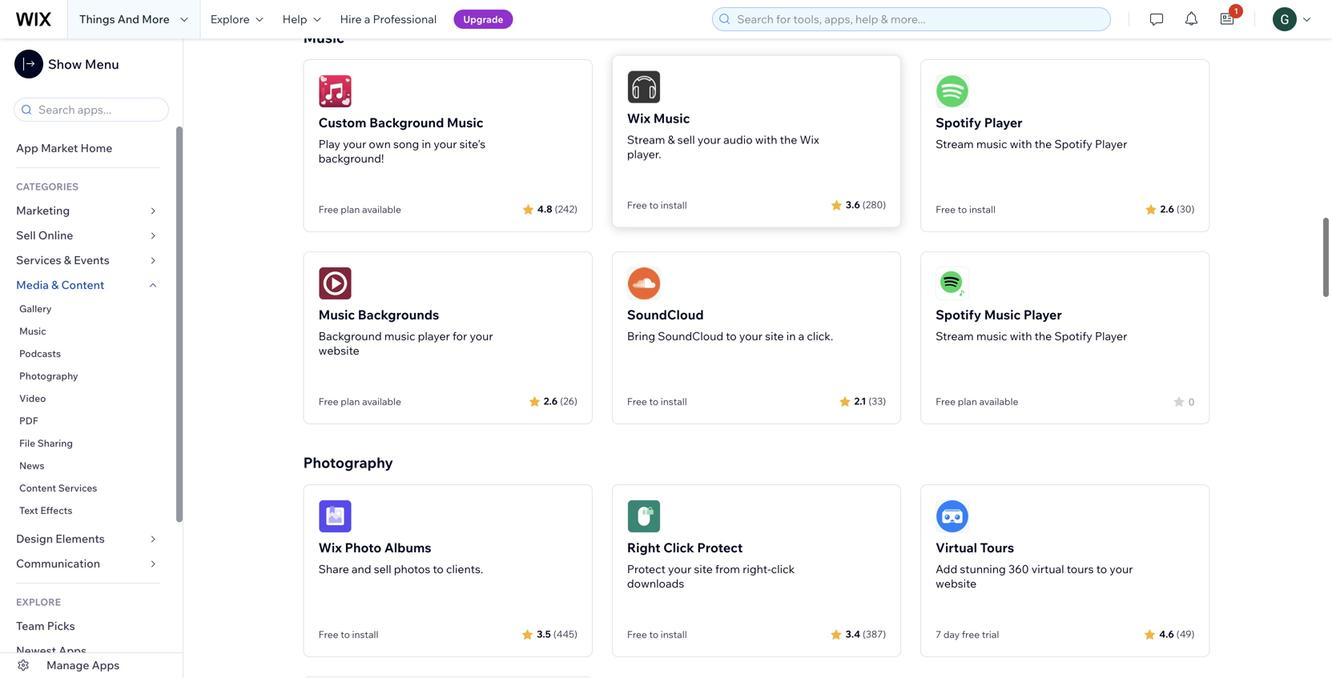 Task type: describe. For each thing, give the bounding box(es) containing it.
the inside spotify player stream music with the spotify player
[[1035, 137, 1052, 151]]

pdf link
[[0, 410, 176, 433]]

spotify music player stream music with the spotify player
[[936, 307, 1128, 343]]

hire a professional
[[340, 12, 437, 26]]

available for background
[[362, 204, 401, 216]]

1 vertical spatial photography
[[303, 454, 393, 472]]

newest
[[16, 644, 56, 658]]

virtual tours logo image
[[936, 500, 970, 534]]

from
[[716, 563, 740, 577]]

wix music stream & sell your audio with the wix player.
[[627, 110, 820, 161]]

news link
[[0, 455, 176, 478]]

with inside wix music stream & sell your audio with the wix player.
[[756, 132, 778, 146]]

market
[[41, 141, 78, 155]]

your inside the right click protect protect your site from right-click downloads
[[668, 563, 692, 577]]

player
[[418, 329, 450, 343]]

newest apps
[[16, 644, 87, 658]]

music inside the sidebar element
[[19, 325, 46, 337]]

team picks
[[16, 619, 75, 633]]

1 vertical spatial wix
[[800, 132, 820, 146]]

sell inside wix music stream & sell your audio with the wix player.
[[678, 132, 695, 146]]

2.6 for spotify player
[[1161, 203, 1175, 215]]

(26)
[[560, 395, 578, 407]]

with inside the "spotify music player stream music with the spotify player"
[[1010, 329, 1033, 343]]

team
[[16, 619, 45, 633]]

2.1 (33)
[[855, 395, 886, 407]]

media & content link
[[0, 273, 176, 298]]

tours
[[981, 540, 1015, 556]]

show menu button
[[14, 50, 119, 79]]

marketing
[[16, 204, 70, 218]]

3.6 (280)
[[846, 198, 886, 210]]

sharing
[[37, 438, 73, 450]]

wix for wix music
[[627, 110, 651, 126]]

your inside music backgrounds background music player for your website
[[470, 329, 493, 343]]

virtual tours add stunning 360 virtual tours to your website
[[936, 540, 1134, 591]]

categories
[[16, 181, 79, 193]]

(280)
[[863, 198, 886, 210]]

(49)
[[1177, 629, 1195, 641]]

install for soundcloud
[[661, 396, 687, 408]]

upgrade button
[[454, 10, 513, 29]]

stream inside the "spotify music player stream music with the spotify player"
[[936, 329, 974, 343]]

music for backgrounds
[[384, 329, 416, 343]]

app market home
[[16, 141, 112, 155]]

file
[[19, 438, 35, 450]]

more
[[142, 12, 170, 26]]

your inside wix music stream & sell your audio with the wix player.
[[698, 132, 721, 146]]

360
[[1009, 563, 1029, 577]]

menu
[[85, 56, 119, 72]]

app market home link
[[0, 136, 176, 161]]

to inside wix photo albums share and sell photos to clients.
[[433, 563, 444, 577]]

free to install for soundcloud
[[627, 396, 687, 408]]

custom background music logo image
[[319, 75, 352, 108]]

media & content
[[16, 278, 104, 292]]

share
[[319, 563, 349, 577]]

clients.
[[446, 563, 483, 577]]

things
[[79, 12, 115, 26]]

1 button
[[1210, 0, 1246, 38]]

manage
[[46, 659, 89, 673]]

sell online
[[16, 228, 73, 242]]

explore
[[16, 597, 61, 609]]

your left the site's
[[434, 137, 457, 151]]

media
[[16, 278, 49, 292]]

wix photo albums logo image
[[319, 500, 352, 534]]

audio
[[724, 132, 753, 146]]

free to install down player.
[[627, 199, 687, 211]]

free to install for wix photo albums
[[319, 629, 379, 641]]

free to install for spotify player
[[936, 204, 996, 216]]

events
[[74, 253, 110, 267]]

right click protect logo image
[[627, 500, 661, 534]]

backgrounds
[[358, 307, 439, 323]]

0
[[1189, 396, 1195, 408]]

manage apps
[[46, 659, 120, 673]]

your inside 'virtual tours add stunning 360 virtual tours to your website'
[[1110, 563, 1134, 577]]

website inside 'virtual tours add stunning 360 virtual tours to your website'
[[936, 577, 977, 591]]

right-
[[743, 563, 771, 577]]

install for right click protect
[[661, 629, 687, 641]]

(387)
[[863, 629, 886, 641]]

Search for tools, apps, help & more... field
[[733, 8, 1106, 30]]

soundcloud logo image
[[627, 267, 661, 301]]

online
[[38, 228, 73, 242]]

app
[[16, 141, 38, 155]]

1 vertical spatial services
[[58, 482, 97, 494]]

free for spotify player
[[936, 204, 956, 216]]

0 vertical spatial services
[[16, 253, 61, 267]]

elements
[[55, 532, 105, 546]]

song
[[393, 137, 419, 151]]

1 horizontal spatial protect
[[697, 540, 743, 556]]

manage apps link
[[0, 654, 183, 679]]

design
[[16, 532, 53, 546]]

& for events
[[64, 253, 71, 267]]

background inside music backgrounds background music player for your website
[[319, 329, 382, 343]]

to inside soundcloud bring soundcloud to your site in a click.
[[726, 329, 737, 343]]

to inside 'virtual tours add stunning 360 virtual tours to your website'
[[1097, 563, 1108, 577]]

communication
[[16, 557, 103, 571]]

free for soundcloud
[[627, 396, 647, 408]]

site for protect
[[694, 563, 713, 577]]

0 horizontal spatial protect
[[627, 563, 666, 577]]

stream for spotify
[[936, 137, 974, 151]]

communication link
[[0, 552, 176, 577]]

picks
[[47, 619, 75, 633]]

free plan available for music
[[319, 396, 401, 408]]

add
[[936, 563, 958, 577]]

site for soundcloud
[[765, 329, 784, 343]]

and
[[352, 563, 371, 577]]

things and more
[[79, 12, 170, 26]]

install for wix photo albums
[[352, 629, 379, 641]]

design elements
[[16, 532, 105, 546]]

trial
[[982, 629, 1000, 641]]

show
[[48, 56, 82, 72]]

right
[[627, 540, 661, 556]]

services & events
[[16, 253, 110, 267]]

with inside spotify player stream music with the spotify player
[[1010, 137, 1033, 151]]

free for custom background music
[[319, 204, 339, 216]]

wix for wix photo albums
[[319, 540, 342, 556]]

7 day free trial
[[936, 629, 1000, 641]]



Task type: locate. For each thing, give the bounding box(es) containing it.
1
[[1235, 6, 1239, 16]]

free for spotify music player
[[936, 396, 956, 408]]

available
[[362, 204, 401, 216], [362, 396, 401, 408], [980, 396, 1019, 408]]

1 vertical spatial protect
[[627, 563, 666, 577]]

spotify player logo image
[[936, 75, 970, 108]]

your right for at the left of the page
[[470, 329, 493, 343]]

1 horizontal spatial website
[[936, 577, 977, 591]]

stream down the spotify music player logo
[[936, 329, 974, 343]]

photography link
[[0, 365, 176, 388]]

music inside custom background music play your own song in your site's background!
[[447, 115, 484, 131]]

0 horizontal spatial in
[[422, 137, 431, 151]]

0 vertical spatial sell
[[678, 132, 695, 146]]

sidebar element
[[0, 38, 184, 679]]

music backgrounds background music player for your website
[[319, 307, 493, 358]]

0 vertical spatial a
[[364, 12, 371, 26]]

text effects link
[[0, 500, 176, 522]]

free for music backgrounds
[[319, 396, 339, 408]]

2.6 left (26) on the left bottom of page
[[544, 395, 558, 407]]

0 horizontal spatial content
[[19, 482, 56, 494]]

website down the add
[[936, 577, 977, 591]]

0 horizontal spatial sell
[[374, 563, 392, 577]]

music inside wix music stream & sell your audio with the wix player.
[[654, 110, 690, 126]]

free to install up the spotify music player logo
[[936, 204, 996, 216]]

home
[[81, 141, 112, 155]]

background!
[[319, 151, 384, 165]]

wix right audio
[[800, 132, 820, 146]]

1 horizontal spatial site
[[765, 329, 784, 343]]

background inside custom background music play your own song in your site's background!
[[369, 115, 444, 131]]

Search apps... field
[[34, 99, 163, 121]]

1 vertical spatial apps
[[92, 659, 120, 673]]

3.6
[[846, 198, 861, 210]]

0 horizontal spatial apps
[[59, 644, 87, 658]]

to
[[650, 199, 659, 211], [958, 204, 968, 216], [726, 329, 737, 343], [650, 396, 659, 408], [433, 563, 444, 577], [1097, 563, 1108, 577], [341, 629, 350, 641], [650, 629, 659, 641]]

protect
[[697, 540, 743, 556], [627, 563, 666, 577]]

wix photo albums share and sell photos to clients.
[[319, 540, 483, 577]]

& right media at top
[[51, 278, 59, 292]]

stream
[[627, 132, 665, 146], [936, 137, 974, 151], [936, 329, 974, 343]]

4.6 (49)
[[1160, 629, 1195, 641]]

video
[[19, 393, 46, 405]]

0 horizontal spatial 2.6
[[544, 395, 558, 407]]

(30)
[[1177, 203, 1195, 215]]

free plan available for spotify
[[936, 396, 1019, 408]]

site left from
[[694, 563, 713, 577]]

services down sell online at the top
[[16, 253, 61, 267]]

available for music
[[980, 396, 1019, 408]]

photography up wix photo albums logo in the bottom left of the page
[[303, 454, 393, 472]]

your inside soundcloud bring soundcloud to your site in a click.
[[740, 329, 763, 343]]

1 vertical spatial 2.6
[[544, 395, 558, 407]]

1 horizontal spatial sell
[[678, 132, 695, 146]]

website
[[319, 344, 360, 358], [936, 577, 977, 591]]

photography inside "link"
[[19, 370, 78, 382]]

background up song
[[369, 115, 444, 131]]

1 vertical spatial a
[[799, 329, 805, 343]]

spotify player stream music with the spotify player
[[936, 115, 1128, 151]]

& left audio
[[668, 132, 675, 146]]

2.6 for music backgrounds
[[544, 395, 558, 407]]

in inside custom background music play your own song in your site's background!
[[422, 137, 431, 151]]

2 vertical spatial &
[[51, 278, 59, 292]]

3.4 (387)
[[846, 629, 886, 641]]

site's
[[460, 137, 486, 151]]

0 horizontal spatial a
[[364, 12, 371, 26]]

4.8
[[538, 203, 553, 215]]

free for wix photo albums
[[319, 629, 339, 641]]

1 horizontal spatial &
[[64, 253, 71, 267]]

& left events
[[64, 253, 71, 267]]

0 horizontal spatial photography
[[19, 370, 78, 382]]

1 vertical spatial sell
[[374, 563, 392, 577]]

protect up from
[[697, 540, 743, 556]]

services down news 'link'
[[58, 482, 97, 494]]

in right song
[[422, 137, 431, 151]]

0 vertical spatial apps
[[59, 644, 87, 658]]

2 vertical spatial wix
[[319, 540, 342, 556]]

stream for wix
[[627, 132, 665, 146]]

soundcloud bring soundcloud to your site in a click.
[[627, 307, 834, 343]]

click.
[[807, 329, 834, 343]]

in inside soundcloud bring soundcloud to your site in a click.
[[787, 329, 796, 343]]

3.5 (445)
[[537, 629, 578, 641]]

sell right and
[[374, 563, 392, 577]]

protect up downloads at the bottom of page
[[627, 563, 666, 577]]

content down news
[[19, 482, 56, 494]]

with
[[756, 132, 778, 146], [1010, 137, 1033, 151], [1010, 329, 1033, 343]]

2 horizontal spatial wix
[[800, 132, 820, 146]]

& for content
[[51, 278, 59, 292]]

free for right click protect
[[627, 629, 647, 641]]

custom background music play your own song in your site's background!
[[319, 115, 486, 165]]

1 horizontal spatial in
[[787, 329, 796, 343]]

2.6
[[1161, 203, 1175, 215], [544, 395, 558, 407]]

wix
[[627, 110, 651, 126], [800, 132, 820, 146], [319, 540, 342, 556]]

your up background!
[[343, 137, 366, 151]]

available for backgrounds
[[362, 396, 401, 408]]

free to install down downloads at the bottom of page
[[627, 629, 687, 641]]

day
[[944, 629, 960, 641]]

0 horizontal spatial site
[[694, 563, 713, 577]]

music inside music backgrounds background music player for your website
[[319, 307, 355, 323]]

2.1
[[855, 395, 867, 407]]

a left click.
[[799, 329, 805, 343]]

own
[[369, 137, 391, 151]]

content inside media & content link
[[61, 278, 104, 292]]

sell left audio
[[678, 132, 695, 146]]

1 vertical spatial &
[[64, 253, 71, 267]]

wix down 'wix music logo' at the left top of page
[[627, 110, 651, 126]]

free to install for right click protect
[[627, 629, 687, 641]]

music inside music backgrounds background music player for your website
[[384, 329, 416, 343]]

0 vertical spatial wix
[[627, 110, 651, 126]]

website down music backgrounds logo
[[319, 344, 360, 358]]

the inside wix music stream & sell your audio with the wix player.
[[780, 132, 798, 146]]

0 vertical spatial background
[[369, 115, 444, 131]]

plan for custom
[[341, 204, 360, 216]]

1 vertical spatial website
[[936, 577, 977, 591]]

3.5
[[537, 629, 551, 641]]

music for player
[[977, 137, 1008, 151]]

in
[[422, 137, 431, 151], [787, 329, 796, 343]]

video link
[[0, 388, 176, 410]]

sell online link
[[0, 224, 176, 248]]

for
[[453, 329, 467, 343]]

0 vertical spatial &
[[668, 132, 675, 146]]

plan for spotify
[[958, 396, 978, 408]]

gallery link
[[0, 298, 176, 321]]

0 vertical spatial content
[[61, 278, 104, 292]]

sell inside wix photo albums share and sell photos to clients.
[[374, 563, 392, 577]]

a right hire
[[364, 12, 371, 26]]

1 horizontal spatial a
[[799, 329, 805, 343]]

2.6 (30)
[[1161, 203, 1195, 215]]

wix music logo image
[[627, 70, 661, 103]]

music
[[303, 28, 344, 46], [654, 110, 690, 126], [447, 115, 484, 131], [319, 307, 355, 323], [985, 307, 1021, 323], [19, 325, 46, 337]]

the inside the "spotify music player stream music with the spotify player"
[[1035, 329, 1052, 343]]

music backgrounds logo image
[[319, 267, 352, 301]]

2.6 left the (30)
[[1161, 203, 1175, 215]]

apps for newest apps
[[59, 644, 87, 658]]

photo
[[345, 540, 382, 556]]

spotify music player logo image
[[936, 267, 970, 301]]

content inside content services link
[[19, 482, 56, 494]]

1 horizontal spatial 2.6
[[1161, 203, 1175, 215]]

stream up player.
[[627, 132, 665, 146]]

free plan available for custom
[[319, 204, 401, 216]]

your left audio
[[698, 132, 721, 146]]

1 horizontal spatial wix
[[627, 110, 651, 126]]

free
[[962, 629, 980, 641]]

apps for manage apps
[[92, 659, 120, 673]]

1 vertical spatial site
[[694, 563, 713, 577]]

a inside soundcloud bring soundcloud to your site in a click.
[[799, 329, 805, 343]]

newest apps link
[[0, 639, 176, 664]]

0 horizontal spatial wix
[[319, 540, 342, 556]]

marketing link
[[0, 199, 176, 224]]

team picks link
[[0, 615, 176, 639]]

2 horizontal spatial &
[[668, 132, 675, 146]]

1 vertical spatial content
[[19, 482, 56, 494]]

1 horizontal spatial content
[[61, 278, 104, 292]]

show menu
[[48, 56, 119, 72]]

(242)
[[555, 203, 578, 215]]

help button
[[273, 0, 331, 38]]

install
[[661, 199, 687, 211], [970, 204, 996, 216], [661, 396, 687, 408], [352, 629, 379, 641], [661, 629, 687, 641]]

soundcloud up "bring"
[[627, 307, 704, 323]]

click
[[771, 563, 795, 577]]

0 horizontal spatial &
[[51, 278, 59, 292]]

effects
[[40, 505, 72, 517]]

0 vertical spatial 2.6
[[1161, 203, 1175, 215]]

photos
[[394, 563, 431, 577]]

your right "tours"
[[1110, 563, 1134, 577]]

wix inside wix photo albums share and sell photos to clients.
[[319, 540, 342, 556]]

1 horizontal spatial apps
[[92, 659, 120, 673]]

virtual
[[1032, 563, 1065, 577]]

in left click.
[[787, 329, 796, 343]]

1 vertical spatial background
[[319, 329, 382, 343]]

podcasts link
[[0, 343, 176, 365]]

right click protect protect your site from right-click downloads
[[627, 540, 795, 591]]

content up gallery link
[[61, 278, 104, 292]]

0 vertical spatial photography
[[19, 370, 78, 382]]

upgrade
[[463, 13, 504, 25]]

0 horizontal spatial website
[[319, 344, 360, 358]]

stream inside wix music stream & sell your audio with the wix player.
[[627, 132, 665, 146]]

music inside spotify player stream music with the spotify player
[[977, 137, 1008, 151]]

0 vertical spatial site
[[765, 329, 784, 343]]

hire a professional link
[[331, 0, 447, 38]]

photography down podcasts
[[19, 370, 78, 382]]

hire
[[340, 12, 362, 26]]

4.8 (242)
[[538, 203, 578, 215]]

file sharing link
[[0, 433, 176, 455]]

& inside wix music stream & sell your audio with the wix player.
[[668, 132, 675, 146]]

background down backgrounds
[[319, 329, 382, 343]]

stream inside spotify player stream music with the spotify player
[[936, 137, 974, 151]]

soundcloud right "bring"
[[658, 329, 724, 343]]

0 vertical spatial website
[[319, 344, 360, 358]]

professional
[[373, 12, 437, 26]]

text effects
[[19, 505, 72, 517]]

background
[[369, 115, 444, 131], [319, 329, 382, 343]]

1 horizontal spatial photography
[[303, 454, 393, 472]]

site inside soundcloud bring soundcloud to your site in a click.
[[765, 329, 784, 343]]

apps up manage on the bottom left
[[59, 644, 87, 658]]

custom
[[319, 115, 367, 131]]

apps right manage on the bottom left
[[92, 659, 120, 673]]

free plan available
[[319, 204, 401, 216], [319, 396, 401, 408], [936, 396, 1019, 408]]

stream down "spotify player logo"
[[936, 137, 974, 151]]

music inside the "spotify music player stream music with the spotify player"
[[977, 329, 1008, 343]]

install for spotify player
[[970, 204, 996, 216]]

0 vertical spatial soundcloud
[[627, 307, 704, 323]]

site inside the right click protect protect your site from right-click downloads
[[694, 563, 713, 577]]

site left click.
[[765, 329, 784, 343]]

plan for music
[[341, 396, 360, 408]]

0 vertical spatial in
[[422, 137, 431, 151]]

the
[[780, 132, 798, 146], [1035, 137, 1052, 151], [1035, 329, 1052, 343]]

play
[[319, 137, 341, 151]]

free to install down and
[[319, 629, 379, 641]]

player.
[[627, 147, 662, 161]]

free to install down "bring"
[[627, 396, 687, 408]]

1 vertical spatial soundcloud
[[658, 329, 724, 343]]

help
[[283, 12, 307, 26]]

podcasts
[[19, 348, 61, 360]]

your left click.
[[740, 329, 763, 343]]

stunning
[[960, 563, 1006, 577]]

website inside music backgrounds background music player for your website
[[319, 344, 360, 358]]

music inside the "spotify music player stream music with the spotify player"
[[985, 307, 1021, 323]]

virtual
[[936, 540, 978, 556]]

services & events link
[[0, 248, 176, 273]]

0 vertical spatial protect
[[697, 540, 743, 556]]

1 vertical spatial in
[[787, 329, 796, 343]]

wix up share
[[319, 540, 342, 556]]

(445)
[[554, 629, 578, 641]]

your down click
[[668, 563, 692, 577]]



Task type: vqa. For each thing, say whether or not it's contained in the screenshot.


